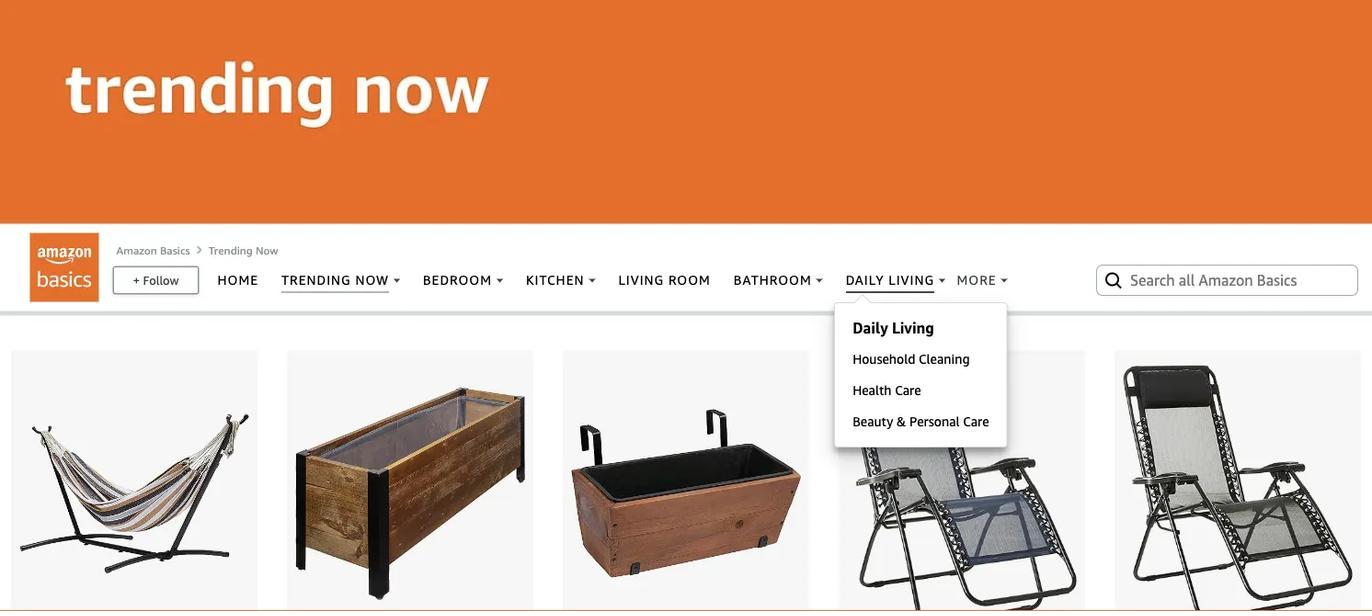 Task type: describe. For each thing, give the bounding box(es) containing it.
+ follow
[[133, 273, 179, 288]]

trending now link
[[208, 244, 278, 257]]

amazon basics
[[116, 244, 190, 257]]

amazon basics logo image
[[30, 233, 99, 302]]

basics
[[160, 244, 190, 257]]

+
[[133, 273, 140, 288]]

amazon basics outdoor textilene adjustable zero gravity folding reclining lounge chair with pillow, 26", navy blue image
[[847, 359, 1077, 612]]

Search all Amazon Basics search field
[[1130, 265, 1328, 296]]

amazon basics recycled wood deck rectangular hanging planter, 2-pack, brown, classic, rustic, 18.9" x 7.87" x 7.5" image
[[571, 359, 801, 612]]

amazon basics link
[[116, 244, 190, 257]]



Task type: vqa. For each thing, say whether or not it's contained in the screenshot.
with within Blink Mini Pan-Tilt Camera | Rotating indoor plug- in smart security camera, two-way audio, HD video, motion detection, Works with Alexa (White) Visit the Blink Store
no



Task type: locate. For each thing, give the bounding box(es) containing it.
search image
[[1103, 270, 1125, 292]]

now
[[256, 244, 278, 257]]

amazon basics recycled wood rectangular garden planter, brown, 37 x 13 x 15 inch (lxwxh) image
[[295, 359, 525, 612]]

trending now
[[208, 244, 278, 257]]

trending
[[208, 244, 253, 257]]

follow
[[143, 273, 179, 288]]

amazon
[[116, 244, 157, 257]]

+ follow button
[[114, 268, 198, 293]]

amazon basics outdoor textilene adjustable zero gravity folding reclining lounge chair with pillow, 26", black image
[[1123, 359, 1353, 612]]

amazon basics double hammock with 9-foot space saving steel stand and carrying case, 400 lb capacity, 46.01 x 118 x 39.37 in, multi color, 50.39"l x 9.64"w image
[[19, 359, 249, 612]]



